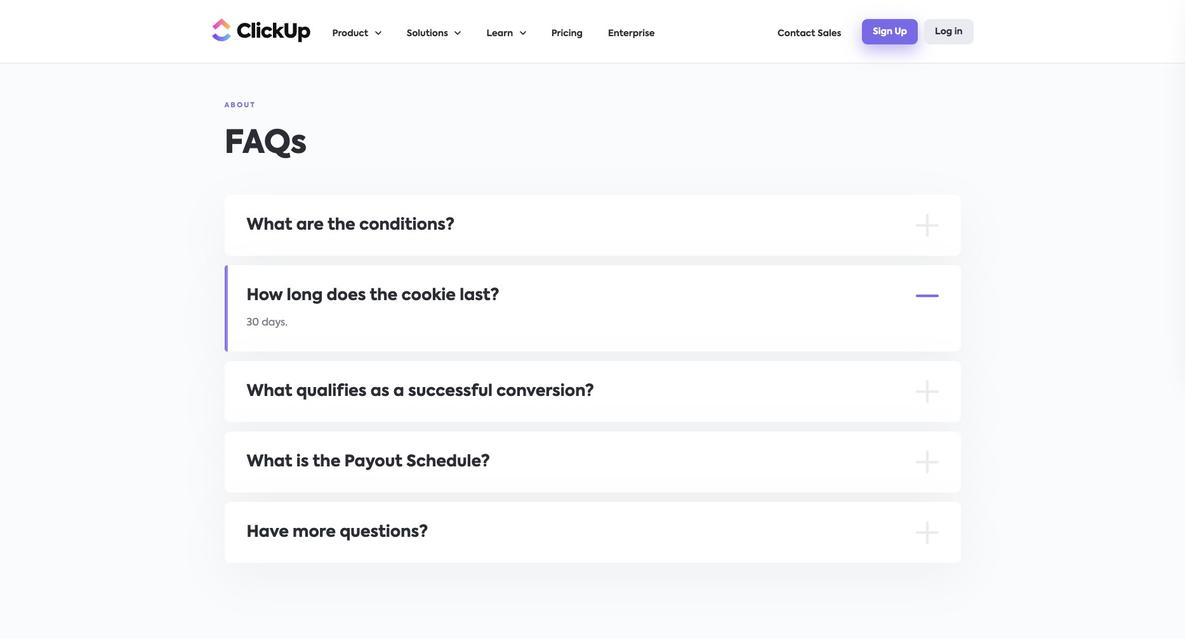 Task type: locate. For each thing, give the bounding box(es) containing it.
what are the conditions?
[[247, 217, 455, 233]]

log in link
[[925, 19, 974, 44]]

more
[[293, 525, 336, 541]]

days.
[[262, 318, 288, 328]]

are
[[296, 217, 324, 233]]

list
[[332, 1, 778, 63]]

what qualifies as a successful conversion?
[[247, 384, 594, 400]]

the right the is on the bottom left
[[313, 454, 341, 470]]

2 what from the top
[[247, 384, 292, 400]]

30 days.
[[247, 318, 288, 328]]

log
[[935, 27, 953, 36]]

what left are
[[247, 217, 292, 233]]

solutions button
[[407, 1, 461, 63]]

the for conditions?
[[328, 217, 356, 233]]

2 vertical spatial what
[[247, 454, 292, 470]]

what left the is on the bottom left
[[247, 454, 292, 470]]

what for what are the conditions?
[[247, 217, 292, 233]]

qualifies
[[296, 384, 367, 400]]

2 vertical spatial the
[[313, 454, 341, 470]]

have
[[247, 525, 289, 541]]

learn
[[487, 29, 513, 38]]

sign up button
[[863, 19, 918, 44]]

what left qualifies
[[247, 384, 292, 400]]

the right are
[[328, 217, 356, 233]]

a
[[394, 384, 404, 400]]

enterprise link
[[608, 1, 655, 63]]

0 vertical spatial the
[[328, 217, 356, 233]]

does
[[327, 288, 366, 304]]

30
[[247, 318, 259, 328]]

1 vertical spatial what
[[247, 384, 292, 400]]

contact sales link
[[778, 1, 842, 63]]

long
[[287, 288, 323, 304]]

in
[[955, 27, 963, 36]]

what for what qualifies as a successful conversion?
[[247, 384, 292, 400]]

1 vertical spatial the
[[370, 288, 398, 304]]

solutions
[[407, 29, 448, 38]]

product button
[[332, 1, 381, 63]]

the right does on the top of the page
[[370, 288, 398, 304]]

0 vertical spatial what
[[247, 217, 292, 233]]

3 what from the top
[[247, 454, 292, 470]]

questions?
[[340, 525, 428, 541]]

1 what from the top
[[247, 217, 292, 233]]

pricing
[[552, 29, 583, 38]]

log in
[[935, 27, 963, 36]]

how long does the cookie last?
[[247, 288, 500, 304]]

list containing product
[[332, 1, 778, 63]]

how
[[247, 288, 283, 304]]

the
[[328, 217, 356, 233], [370, 288, 398, 304], [313, 454, 341, 470]]

have more questions?
[[247, 525, 428, 541]]

what
[[247, 217, 292, 233], [247, 384, 292, 400], [247, 454, 292, 470]]



Task type: vqa. For each thing, say whether or not it's contained in the screenshot.
Contact Sales Link
yes



Task type: describe. For each thing, give the bounding box(es) containing it.
conditions?
[[359, 217, 455, 233]]

sales
[[818, 29, 842, 38]]

payout
[[345, 454, 403, 470]]

is
[[296, 454, 309, 470]]

conversion?
[[497, 384, 594, 400]]

up
[[895, 27, 907, 36]]

what is the payout schedule?
[[247, 454, 490, 470]]

sign up
[[873, 27, 907, 36]]

schedule?
[[407, 454, 490, 470]]

cookie
[[402, 288, 456, 304]]

enterprise
[[608, 29, 655, 38]]

pricing link
[[552, 1, 583, 63]]

contact
[[778, 29, 816, 38]]

about
[[224, 102, 256, 109]]

successful
[[408, 384, 493, 400]]

sign
[[873, 27, 893, 36]]

main navigation element
[[332, 1, 974, 63]]

last?
[[460, 288, 500, 304]]

the for payout
[[313, 454, 341, 470]]

what for what is the payout schedule?
[[247, 454, 292, 470]]

product
[[332, 29, 368, 38]]

faqs
[[224, 128, 307, 160]]

as
[[371, 384, 390, 400]]

learn button
[[487, 1, 526, 63]]

contact sales
[[778, 29, 842, 38]]



